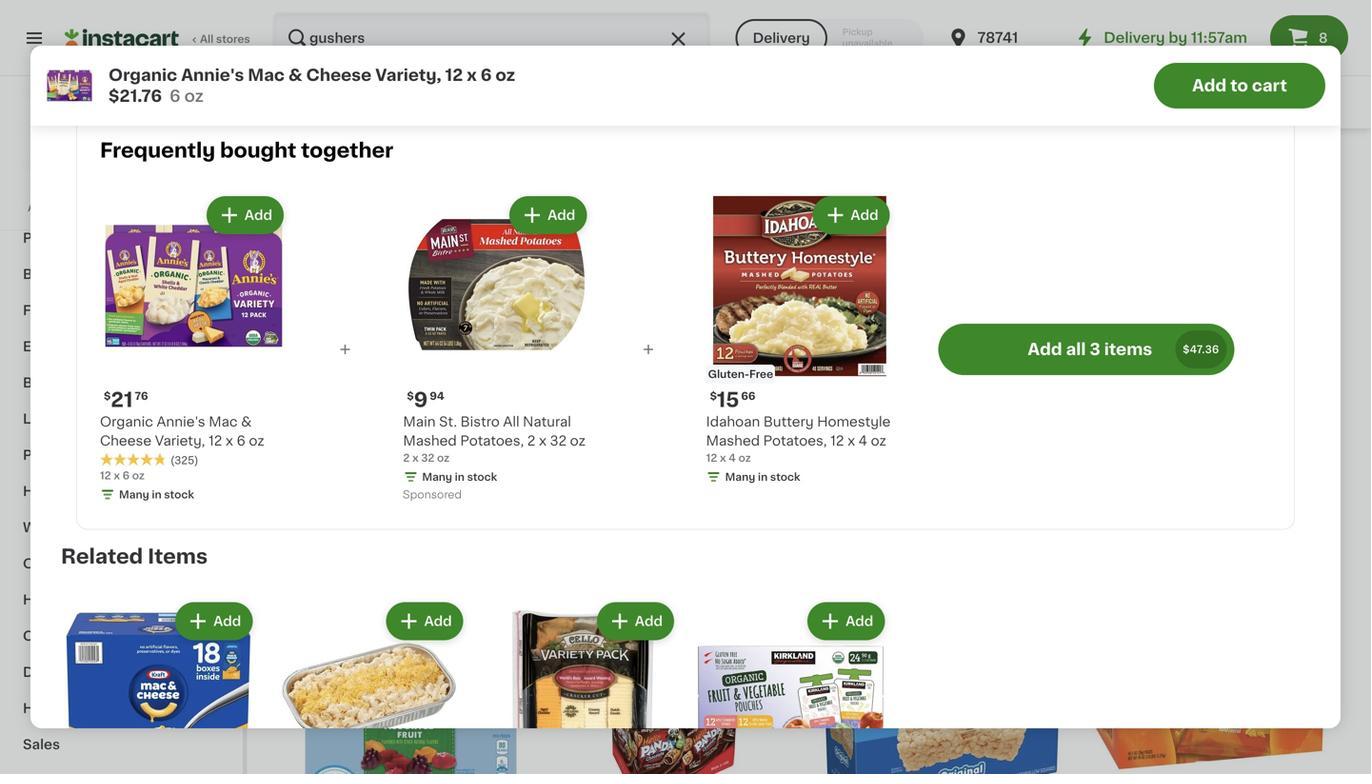 Task type: vqa. For each thing, say whether or not it's contained in the screenshot.
"Other Goods"
yes



Task type: locate. For each thing, give the bounding box(es) containing it.
in up $21.76
[[113, 66, 123, 76]]

meat
[[23, 159, 58, 172]]

potatoes, inside main st. bistro all natural mashed potatoes, 2 x 32 oz 2 x 32 oz
[[460, 434, 524, 448]]

gluten-free for fruit gushers fruit flavored snacks, variety pack, 42 x 0.8 oz
[[554, 425, 619, 435]]

variety,
[[375, 67, 442, 83], [155, 434, 205, 448]]

many up "results"
[[291, 66, 321, 76]]

pack, inside button
[[336, 462, 372, 475]]

8 button
[[1271, 15, 1349, 61]]

wine
[[23, 521, 58, 534]]

in down idahoan buttery homestyle mashed potatoes, 12 x 4 oz 12 x 4 oz on the right of page
[[758, 472, 768, 483]]

0 horizontal spatial 32
[[421, 453, 435, 464]]

idahoan
[[707, 415, 761, 429]]

1 vertical spatial organic
[[100, 415, 153, 429]]

2 variety from the left
[[552, 462, 598, 475]]

organic up $21.76
[[109, 67, 177, 83]]

view pricing policy link
[[65, 162, 178, 177]]

in down main st. bistro all natural mashed potatoes, 2 x 32 oz 2 x 32 oz
[[455, 472, 465, 483]]

0 horizontal spatial pack,
[[336, 462, 372, 475]]

2 horizontal spatial gluten-
[[819, 425, 861, 435]]

to inside add costco membership to save link
[[165, 202, 176, 213]]

to down 'guarantee'
[[165, 202, 176, 213]]

spo
[[1276, 7, 1297, 17]]

& inside "organic annie's mac & cheese variety, 12 x 6 oz $21.76 6 oz"
[[289, 67, 303, 83]]

goods down the dairy
[[68, 702, 113, 715]]

1 vertical spatial goods
[[66, 557, 112, 571]]

x
[[499, 64, 505, 75], [467, 67, 477, 83], [226, 434, 233, 448], [539, 434, 547, 448], [848, 434, 856, 448], [1050, 443, 1057, 456], [412, 453, 419, 464], [720, 453, 727, 464], [396, 462, 403, 475], [662, 462, 669, 475], [114, 471, 120, 481]]

1 vertical spatial mac
[[209, 415, 238, 429]]

$ for 21
[[104, 391, 111, 402]]

annie's inside "organic annie's mac & cheese variety, 12 x 6 oz $21.76 6 oz"
[[181, 67, 244, 83]]

100%
[[49, 183, 78, 194]]

0 horizontal spatial mashed
[[403, 434, 457, 448]]

snacks, down the buttery
[[739, 443, 791, 456]]

0 horizontal spatial many in stock button
[[61, 0, 257, 82]]

fruit gushers fruit flavored snacks, variety pack, 42 x 0.8 oz inside button
[[286, 443, 525, 475]]

frequently
[[100, 141, 215, 161]]

2 horizontal spatial gluten-free
[[819, 425, 885, 435]]

delivery up recommended searches element
[[753, 31, 811, 45]]

product group containing 15
[[707, 193, 894, 489]]

1 horizontal spatial cheese
[[306, 67, 372, 83]]

costco
[[96, 142, 147, 155], [52, 202, 92, 213]]

0 horizontal spatial cheese
[[100, 434, 152, 448]]

2 $ from the left
[[407, 391, 414, 402]]

gluten- right bistro
[[554, 425, 595, 435]]

1 horizontal spatial pack,
[[602, 462, 638, 475]]

0 horizontal spatial to
[[165, 202, 176, 213]]

general
[[817, 443, 870, 456]]

flavored down st.
[[413, 443, 470, 456]]

1 vertical spatial cheese
[[100, 434, 152, 448]]

2 horizontal spatial snacks,
[[1173, 420, 1224, 433]]

$ up idahoan
[[710, 391, 717, 402]]

in right "gushers"
[[534, 83, 544, 94]]

0 horizontal spatial delivery
[[753, 31, 811, 45]]

goods up health & personal care
[[66, 449, 112, 462]]

view
[[65, 164, 91, 175]]

0 vertical spatial cheese
[[306, 67, 372, 83]]

& for dairy
[[53, 666, 64, 679]]

foot,
[[991, 443, 1025, 456]]

gluten- up 15
[[708, 369, 750, 380]]

canned
[[1261, 96, 1312, 109]]

main
[[403, 415, 436, 429]]

1 fruit gushers fruit flavored snacks, variety pack, 42 x 0.8 oz from the left
[[286, 443, 525, 475]]

2 potatoes, from the left
[[764, 434, 827, 448]]

mashed down main
[[403, 434, 457, 448]]

home goods link
[[11, 691, 232, 727]]

guarantee
[[147, 183, 202, 194]]

laundry
[[102, 630, 159, 643]]

other goods link
[[11, 546, 232, 582]]

beer
[[23, 376, 55, 390]]

9
[[414, 390, 428, 410]]

personal
[[86, 485, 146, 498]]

fruit gushers fruit flavored snacks, variety pack, 42 x 0.8 oz down main
[[286, 443, 525, 475]]

4
[[859, 434, 868, 448], [729, 453, 736, 464]]

1 vertical spatial sponsored badge image
[[286, 517, 343, 528]]

free right 'natural'
[[595, 425, 619, 435]]

gluten-
[[708, 369, 750, 380], [554, 425, 595, 435], [819, 425, 861, 435]]

1 horizontal spatial costco
[[96, 142, 147, 155]]

home goods
[[23, 702, 113, 715]]

pricing
[[93, 164, 131, 175]]

6
[[508, 64, 515, 75], [481, 67, 492, 83], [170, 88, 181, 104], [237, 434, 246, 448], [123, 471, 130, 481]]

1 horizontal spatial delivery
[[1104, 31, 1166, 45]]

$ down cider
[[104, 391, 111, 402]]

1 horizontal spatial free
[[750, 369, 774, 380]]

snacks, down $17.28 element
[[1173, 420, 1224, 433]]

0 horizontal spatial free
[[595, 425, 619, 435]]

1 horizontal spatial variety,
[[375, 67, 442, 83]]

& for cider
[[58, 376, 70, 390]]

many in stock down 24 x 6 oz
[[502, 83, 577, 94]]

flavored
[[413, 443, 470, 456], [679, 443, 736, 456]]

organic
[[109, 67, 177, 83], [100, 415, 153, 429]]

mashed
[[403, 434, 457, 448], [707, 434, 760, 448]]

0 horizontal spatial 0.8
[[407, 462, 429, 475]]

wine link
[[11, 510, 232, 546]]

1 0.8 from the left
[[407, 462, 429, 475]]

0 horizontal spatial variety
[[286, 462, 332, 475]]

2 vertical spatial goods
[[68, 702, 113, 715]]

$ inside $ 15 66
[[710, 391, 717, 402]]

hard beverages link
[[11, 582, 232, 618]]

&
[[289, 67, 303, 83], [61, 159, 73, 172], [76, 195, 87, 209], [58, 376, 70, 390], [241, 415, 252, 429], [72, 485, 83, 498], [88, 630, 99, 643], [53, 666, 64, 679]]

in up "results"
[[324, 66, 333, 76]]

1 variety from the left
[[286, 462, 332, 475]]

product group containing general mills fruit by the foot, 48 x .75 oz
[[817, 134, 1068, 516]]

all inside main st. bistro all natural mashed potatoes, 2 x 32 oz 2 x 32 oz
[[503, 415, 520, 429]]

electronics link
[[11, 329, 232, 365]]

organic inside organic annie's mac & cheese variety, 12 x 6 oz
[[100, 415, 153, 429]]

all
[[1067, 341, 1087, 358]]

1 horizontal spatial mac
[[248, 67, 285, 83]]

1 horizontal spatial gluten-
[[708, 369, 750, 380]]

0 horizontal spatial 42
[[375, 462, 392, 475]]

baking and cooking
[[1066, 96, 1200, 109]]

mashed down idahoan
[[707, 434, 760, 448]]

fruit gushers fruit flavored snacks, variety pack, 42 x 0.8 oz down idahoan
[[552, 443, 791, 475]]

0 vertical spatial to
[[1231, 78, 1249, 94]]

1 horizontal spatial gushers
[[585, 443, 642, 456]]

& for personal
[[72, 485, 83, 498]]

1 horizontal spatial snacks,
[[739, 443, 791, 456]]

organic inside "organic annie's mac & cheese variety, 12 x 6 oz $21.76 6 oz"
[[109, 67, 177, 83]]

many in stock down main st. bistro all natural mashed potatoes, 2 x 32 oz 2 x 32 oz
[[422, 472, 497, 483]]

1 flavored from the left
[[413, 443, 470, 456]]

many in stock up "results"
[[291, 66, 366, 76]]

1 horizontal spatial 42
[[641, 462, 658, 475]]

variety, for organic annie's mac & cheese variety, 12 x 6 oz $21.76 6 oz
[[375, 67, 442, 83]]

many down delivery by 11:57am link
[[1134, 66, 1165, 76]]

free for fruit gushers fruit flavored snacks, variety pack, 42 x 0.8 oz
[[595, 425, 619, 435]]

for
[[370, 82, 400, 102]]

fruit inside button
[[1139, 420, 1169, 433]]

fruit gushers fruit flavored snacks, variety pack, 42 x 0.8 oz
[[286, 443, 525, 475], [552, 443, 791, 475]]

policy
[[133, 164, 167, 175]]

4 down homestyle
[[859, 434, 868, 448]]

snacks, down bistro
[[474, 443, 525, 456]]

best
[[823, 374, 844, 383]]

snacks, inside button
[[1173, 420, 1224, 433]]

and
[[1115, 96, 1141, 109]]

delivery left by
[[1104, 31, 1166, 45]]

0 vertical spatial 32
[[550, 434, 567, 448]]

add costco membership to save
[[28, 202, 204, 213]]

product group
[[286, 134, 536, 533], [552, 134, 802, 516], [817, 134, 1068, 516], [1083, 134, 1334, 476], [100, 193, 288, 506], [403, 193, 591, 506], [707, 193, 894, 489], [286, 564, 536, 775], [61, 599, 257, 775], [272, 599, 467, 775], [483, 599, 678, 775], [694, 599, 889, 775]]

0 vertical spatial 4
[[859, 434, 868, 448]]

1 horizontal spatial flavored
[[679, 443, 736, 456]]

costco up view pricing policy link on the top left
[[96, 142, 147, 155]]

0 horizontal spatial flavored
[[413, 443, 470, 456]]

2 horizontal spatial free
[[861, 425, 885, 435]]

x inside "organic annie's mac & cheese variety, 12 x 6 oz $21.76 6 oz"
[[467, 67, 477, 83]]

0 horizontal spatial fruit gushers fruit flavored snacks, variety pack, 42 x 0.8 oz
[[286, 443, 525, 475]]

mac inside organic annie's mac & cheese variety, 12 x 6 oz
[[209, 415, 238, 429]]

flavored inside button
[[413, 443, 470, 456]]

0 horizontal spatial gluten-free
[[554, 425, 619, 435]]

$ 21 76
[[104, 390, 148, 410]]

to left cart on the right of the page
[[1231, 78, 1249, 94]]

all left stores
[[200, 34, 214, 44]]

3 many in stock button from the left
[[1115, 0, 1311, 82]]

many down 24 x 6 oz
[[502, 83, 532, 94]]

variety, inside "organic annie's mac & cheese variety, 12 x 6 oz $21.76 6 oz"
[[375, 67, 442, 83]]

sponsored badge image
[[403, 490, 461, 501], [286, 517, 343, 528]]

$ for 15
[[710, 391, 717, 402]]

None search field
[[272, 11, 711, 65]]

1 horizontal spatial mashed
[[707, 434, 760, 448]]

1 horizontal spatial potatoes,
[[764, 434, 827, 448]]

organic down $ 21 76
[[100, 415, 153, 429]]

potatoes, down the buttery
[[764, 434, 827, 448]]

health & personal care link
[[11, 473, 232, 510]]

cheese up "together"
[[306, 67, 372, 83]]

to inside "add to cart" button
[[1231, 78, 1249, 94]]

recommended searches element
[[263, 76, 1372, 129]]

variety, for organic annie's mac & cheese variety, 12 x 6 oz
[[155, 434, 205, 448]]

1 horizontal spatial fruit gushers fruit flavored snacks, variety pack, 42 x 0.8 oz
[[552, 443, 791, 475]]

& for seafood
[[61, 159, 73, 172]]

free for general mills fruit by the foot, 48 x .75 oz
[[861, 425, 885, 435]]

cheese inside "organic annie's mac & cheese variety, 12 x 6 oz $21.76 6 oz"
[[306, 67, 372, 83]]

48
[[1029, 443, 1046, 456]]

variety, left 24
[[375, 67, 442, 83]]

mac inside "organic annie's mac & cheese variety, 12 x 6 oz $21.76 6 oz"
[[248, 67, 285, 83]]

8
[[1319, 31, 1329, 45]]

0 vertical spatial costco
[[96, 142, 147, 155]]

to
[[1231, 78, 1249, 94], [165, 202, 176, 213]]

annie's up (325)
[[157, 415, 205, 429]]

2 down 'natural'
[[528, 434, 536, 448]]

1 vertical spatial annie's
[[157, 415, 205, 429]]

goods up beverages
[[66, 557, 112, 571]]

many down 12 x 6 oz
[[119, 490, 149, 500]]

pets
[[23, 232, 54, 245]]

delivery inside button
[[753, 31, 811, 45]]

many in stock up $21.76
[[80, 66, 155, 76]]

annie's inside organic annie's mac & cheese variety, 12 x 6 oz
[[157, 415, 205, 429]]

1 vertical spatial variety,
[[155, 434, 205, 448]]

delivery
[[1104, 31, 1166, 45], [753, 31, 811, 45]]

0 horizontal spatial snacks,
[[474, 443, 525, 456]]

$17.28 element
[[1083, 392, 1334, 417]]

gluten- for fruit gushers fruit flavored snacks, variety pack, 42 x 0.8 oz
[[554, 425, 595, 435]]

sponsored badge image for main st. bistro all natural mashed potatoes, 2 x 32 oz
[[403, 490, 461, 501]]

pets link
[[11, 220, 232, 256]]

2 pack, from the left
[[602, 462, 638, 475]]

4 down idahoan
[[729, 453, 736, 464]]

by
[[1169, 31, 1188, 45]]

together
[[301, 141, 394, 161]]

32 down main
[[421, 453, 435, 464]]

0 horizontal spatial all
[[200, 34, 214, 44]]

11:57am
[[1192, 31, 1248, 45]]

1 horizontal spatial all
[[503, 415, 520, 429]]

mashed inside main st. bistro all natural mashed potatoes, 2 x 32 oz 2 x 32 oz
[[403, 434, 457, 448]]

1 pack, from the left
[[336, 462, 372, 475]]

0 horizontal spatial $
[[104, 391, 111, 402]]

oz,
[[1244, 420, 1263, 433]]

0.8 inside button
[[407, 462, 429, 475]]

variety, inside organic annie's mac & cheese variety, 12 x 6 oz
[[155, 434, 205, 448]]

1 horizontal spatial many in stock button
[[272, 0, 467, 82]]

x inside button
[[396, 462, 403, 475]]

0 vertical spatial mac
[[248, 67, 285, 83]]

annie's down all stores
[[181, 67, 244, 83]]

0 horizontal spatial mac
[[209, 415, 238, 429]]

12 x 6 oz
[[100, 471, 145, 481]]

12 inside "organic annie's mac & cheese variety, 12 x 6 oz $21.76 6 oz"
[[446, 67, 463, 83]]

instacart logo image
[[65, 27, 179, 50]]

3 $ from the left
[[710, 391, 717, 402]]

$ inside $ 21 76
[[104, 391, 111, 402]]

cheese up 12 x 6 oz
[[100, 434, 152, 448]]

mills
[[873, 443, 904, 456]]

& for candy
[[76, 195, 87, 209]]

1 horizontal spatial 0.8
[[673, 462, 695, 475]]

1 horizontal spatial variety
[[552, 462, 598, 475]]

90
[[1267, 420, 1285, 433]]

dairy
[[68, 666, 105, 679]]

flavored down idahoan
[[679, 443, 736, 456]]

baking
[[1066, 96, 1112, 109]]

cheese inside organic annie's mac & cheese variety, 12 x 6 oz
[[100, 434, 152, 448]]

2 mashed from the left
[[707, 434, 760, 448]]

2 0.8 from the left
[[673, 462, 695, 475]]

care
[[150, 485, 183, 498]]

1 42 from the left
[[375, 462, 392, 475]]

potatoes, down bistro
[[460, 434, 524, 448]]

free up mills
[[861, 425, 885, 435]]

0 vertical spatial sponsored badge image
[[403, 490, 461, 501]]

0 horizontal spatial gluten-
[[554, 425, 595, 435]]

2 down main
[[403, 453, 410, 464]]

1 horizontal spatial sponsored badge image
[[403, 490, 461, 501]]

all right bistro
[[503, 415, 520, 429]]

1 vertical spatial to
[[165, 202, 176, 213]]

goods for paper goods
[[66, 449, 112, 462]]

0 horizontal spatial potatoes,
[[460, 434, 524, 448]]

.75
[[817, 462, 837, 475]]

free up "66"
[[750, 369, 774, 380]]

1 vertical spatial 4
[[729, 453, 736, 464]]

add button
[[1255, 140, 1328, 174], [208, 198, 282, 233], [512, 198, 585, 233], [815, 198, 889, 233], [177, 605, 251, 639], [388, 605, 462, 639], [599, 605, 673, 639], [810, 605, 883, 639]]

gluten- up general
[[819, 425, 861, 435]]

1 horizontal spatial to
[[1231, 78, 1249, 94]]

0 vertical spatial goods
[[66, 449, 112, 462]]

0 horizontal spatial costco
[[52, 202, 92, 213]]

cleaning
[[23, 630, 84, 643]]

0 vertical spatial organic
[[109, 67, 177, 83]]

1 vertical spatial all
[[503, 415, 520, 429]]

costco down 100%
[[52, 202, 92, 213]]

1 gushers from the left
[[319, 443, 376, 456]]

0 horizontal spatial gushers
[[319, 443, 376, 456]]

stores
[[216, 34, 250, 44]]

$ inside $ 9 94
[[407, 391, 414, 402]]

1 mashed from the left
[[403, 434, 457, 448]]

0 horizontal spatial variety,
[[155, 434, 205, 448]]

paper goods link
[[11, 437, 232, 473]]

1 potatoes, from the left
[[460, 434, 524, 448]]

1 $ from the left
[[104, 391, 111, 402]]

variety, up (325)
[[155, 434, 205, 448]]

in
[[113, 66, 123, 76], [324, 66, 333, 76], [1167, 66, 1177, 76], [534, 83, 544, 94], [455, 472, 465, 483], [758, 472, 768, 483], [152, 490, 162, 500]]

gushers
[[319, 443, 376, 456], [585, 443, 642, 456]]

1 horizontal spatial $
[[407, 391, 414, 402]]

many
[[80, 66, 110, 76], [291, 66, 321, 76], [1134, 66, 1165, 76], [502, 83, 532, 94], [422, 472, 453, 483], [726, 472, 756, 483], [119, 490, 149, 500]]

12 inside organic annie's mac & cheese variety, 12 x 6 oz
[[209, 434, 222, 448]]

2 horizontal spatial $
[[710, 391, 717, 402]]

0 horizontal spatial sponsored badge image
[[286, 517, 343, 528]]

0 vertical spatial annie's
[[181, 67, 244, 83]]

mac for organic annie's mac & cheese variety, 12 x 6 oz
[[209, 415, 238, 429]]

100% satisfaction guarantee
[[49, 183, 202, 194]]

1 horizontal spatial 2
[[528, 434, 536, 448]]

0 vertical spatial variety,
[[375, 67, 442, 83]]

0 horizontal spatial 2
[[403, 453, 410, 464]]

sponsored badge image for fruit gushers fruit flavored snacks, variety pack, 42 x 0.8 oz
[[286, 517, 343, 528]]

mac
[[248, 67, 285, 83], [209, 415, 238, 429]]

0 vertical spatial all
[[200, 34, 214, 44]]

32 down 'natural'
[[550, 434, 567, 448]]

2 fruit gushers fruit flavored snacks, variety pack, 42 x 0.8 oz from the left
[[552, 443, 791, 475]]

gluten-free for general mills fruit by the foot, 48 x .75 oz
[[819, 425, 885, 435]]

2 horizontal spatial many in stock button
[[1115, 0, 1311, 82]]

$ left '94'
[[407, 391, 414, 402]]

delivery for delivery by 11:57am
[[1104, 31, 1166, 45]]



Task type: describe. For each thing, give the bounding box(es) containing it.
cheese for organic annie's mac & cheese variety, 12 x 6 oz
[[100, 434, 152, 448]]

6 inside organic annie's mac & cheese variety, 12 x 6 oz
[[237, 434, 246, 448]]

in right personal
[[152, 490, 162, 500]]

$ for 9
[[407, 391, 414, 402]]

add all 3 items
[[1028, 341, 1153, 358]]

service type group
[[736, 19, 925, 57]]

the
[[962, 443, 987, 456]]

related
[[61, 547, 143, 567]]

& for laundry
[[88, 630, 99, 643]]

15
[[717, 390, 740, 410]]

household
[[23, 87, 98, 100]]

hard
[[23, 594, 56, 607]]

bakery link
[[11, 111, 232, 148]]

$15.91 element
[[286, 392, 536, 417]]

baby link
[[11, 256, 232, 292]]

1 horizontal spatial gluten-free
[[708, 369, 774, 380]]

many up the household
[[80, 66, 110, 76]]

bistro
[[461, 415, 500, 429]]

related items
[[61, 547, 208, 567]]

2 gushers from the left
[[585, 443, 642, 456]]

baking and cooking link
[[1037, 83, 1209, 121]]

$47.36
[[1184, 344, 1220, 355]]

add inside button
[[1193, 78, 1227, 94]]

floral link
[[11, 292, 232, 329]]

product group containing 21
[[100, 193, 288, 506]]

floral
[[23, 304, 61, 317]]

frequently bought together
[[100, 141, 394, 161]]

gushers inside button
[[319, 443, 376, 456]]

1 vertical spatial 32
[[421, 453, 435, 464]]

0 vertical spatial 2
[[528, 434, 536, 448]]

snacks, inside button
[[474, 443, 525, 456]]

items
[[148, 547, 208, 567]]

gluten- for general mills fruit by the foot, 48 x .75 oz
[[819, 425, 861, 435]]

canned goods link
[[1232, 83, 1368, 121]]

items
[[1105, 341, 1153, 358]]

x inside general mills fruit by the foot, 48 x .75 oz
[[1050, 443, 1057, 456]]

mac for organic annie's mac & cheese variety, 12 x 6 oz $21.76 6 oz
[[248, 67, 285, 83]]

bakery
[[23, 123, 71, 136]]

"gushers"
[[405, 82, 510, 102]]

candy
[[90, 195, 136, 209]]

$21.76
[[109, 88, 162, 104]]

deli
[[23, 666, 50, 679]]

bought
[[220, 141, 297, 161]]

many down idahoan
[[726, 472, 756, 483]]

2 42 from the left
[[641, 462, 658, 475]]

many in stock up cooking at the right
[[1134, 66, 1209, 76]]

in up cooking at the right
[[1167, 66, 1177, 76]]

product group containing 9
[[403, 193, 591, 506]]

seafood
[[76, 159, 133, 172]]

welch's fruit snacks, .8 oz, 90 count button
[[1083, 134, 1334, 476]]

0 horizontal spatial 4
[[729, 453, 736, 464]]

goods for other goods
[[66, 557, 112, 571]]

delivery button
[[736, 19, 828, 57]]

mashed inside idahoan buttery homestyle mashed potatoes, 12 x 4 oz 12 x 4 oz
[[707, 434, 760, 448]]

costco link
[[96, 99, 147, 158]]

beer & cider link
[[11, 365, 232, 401]]

view pricing policy
[[65, 164, 167, 175]]

liquor
[[23, 413, 67, 426]]

meat & seafood
[[23, 159, 133, 172]]

health
[[23, 485, 69, 498]]

3
[[1090, 341, 1101, 358]]

many down st.
[[422, 472, 453, 483]]

(325)
[[171, 455, 199, 466]]

cider
[[73, 376, 111, 390]]

76
[[135, 391, 148, 402]]

other
[[23, 557, 63, 571]]

1 vertical spatial 2
[[403, 453, 410, 464]]

fruit gushers fruit flavored snacks, variety pack, 42 x 0.8 oz button
[[286, 134, 536, 516]]

$ 9 94
[[407, 390, 445, 410]]

satisfaction
[[80, 183, 144, 194]]

24 x 6 oz
[[483, 64, 530, 75]]

1 horizontal spatial 4
[[859, 434, 868, 448]]

costco logo image
[[103, 99, 140, 135]]

by
[[941, 443, 959, 456]]

paper goods
[[23, 449, 112, 462]]

meat & seafood link
[[11, 148, 232, 184]]

78741 button
[[948, 11, 1062, 65]]

main st. bistro all natural mashed potatoes, 2 x 32 oz 2 x 32 oz
[[403, 415, 586, 464]]

2 flavored from the left
[[679, 443, 736, 456]]

results for "gushers"
[[286, 82, 510, 102]]

all inside all stores link
[[200, 34, 214, 44]]

2 many in stock button from the left
[[272, 0, 467, 82]]

1 many in stock button from the left
[[61, 0, 257, 82]]

electronics
[[23, 340, 101, 353]]

household link
[[11, 75, 232, 111]]

& inside organic annie's mac & cheese variety, 12 x 6 oz
[[241, 415, 252, 429]]

liquor link
[[11, 401, 232, 437]]

x inside organic annie's mac & cheese variety, 12 x 6 oz
[[226, 434, 233, 448]]

1 horizontal spatial 32
[[550, 434, 567, 448]]

cooking
[[1144, 96, 1200, 109]]

many in stock down 12 x 6 oz
[[119, 490, 194, 500]]

1 vertical spatial costco
[[52, 202, 92, 213]]

paper
[[23, 449, 63, 462]]

78741
[[978, 31, 1019, 45]]

cheese for organic annie's mac & cheese variety, 12 x 6 oz $21.76 6 oz
[[306, 67, 372, 83]]

home
[[23, 702, 64, 715]]

st.
[[439, 415, 457, 429]]

best seller
[[823, 374, 871, 383]]

canned goods
[[1261, 96, 1359, 109]]

cleaning & laundry
[[23, 630, 159, 643]]

idahoan buttery homestyle mashed potatoes, 12 x 4 oz 12 x 4 oz
[[707, 415, 891, 464]]

organic for organic annie's mac & cheese variety, 12 x 6 oz $21.76 6 oz
[[109, 67, 177, 83]]

goods for home goods
[[68, 702, 113, 715]]

organic annie's mac & cheese variety, 12 x 6 oz $21.76 6 oz
[[109, 67, 516, 104]]

fruit inside general mills fruit by the foot, 48 x .75 oz
[[907, 443, 938, 456]]

.8
[[1228, 420, 1240, 433]]

hard beverages
[[23, 594, 133, 607]]

seller
[[846, 374, 871, 383]]

21
[[111, 390, 133, 410]]

all stores link
[[65, 11, 252, 65]]

beverages
[[60, 594, 133, 607]]

health & personal care
[[23, 485, 183, 498]]

100% satisfaction guarantee button
[[30, 177, 213, 196]]

oz inside button
[[432, 462, 448, 475]]

sales link
[[11, 727, 232, 763]]

annie's for organic annie's mac & cheese variety, 12 x 6 oz
[[157, 415, 205, 429]]

nsored
[[1297, 7, 1334, 17]]

potatoes, inside idahoan buttery homestyle mashed potatoes, 12 x 4 oz 12 x 4 oz
[[764, 434, 827, 448]]

organic for organic annie's mac & cheese variety, 12 x 6 oz
[[100, 415, 153, 429]]

94
[[430, 391, 445, 402]]

baby
[[23, 268, 59, 281]]

42 inside button
[[375, 462, 392, 475]]

oz inside general mills fruit by the foot, 48 x .75 oz
[[840, 462, 856, 475]]

annie's for organic annie's mac & cheese variety, 12 x 6 oz $21.76 6 oz
[[181, 67, 244, 83]]

save
[[179, 202, 204, 213]]

many in stock down idahoan buttery homestyle mashed potatoes, 12 x 4 oz 12 x 4 oz on the right of page
[[726, 472, 801, 483]]

delivery by 11:57am
[[1104, 31, 1248, 45]]

other goods
[[23, 557, 112, 571]]

add costco membership to save link
[[28, 200, 215, 215]]

delivery for delivery
[[753, 31, 811, 45]]

oz inside organic annie's mac & cheese variety, 12 x 6 oz
[[249, 434, 265, 448]]

snacks
[[23, 195, 73, 209]]

cleaning & laundry link
[[11, 618, 232, 655]]

cart
[[1253, 78, 1288, 94]]

all stores
[[200, 34, 250, 44]]

variety inside button
[[286, 462, 332, 475]]



